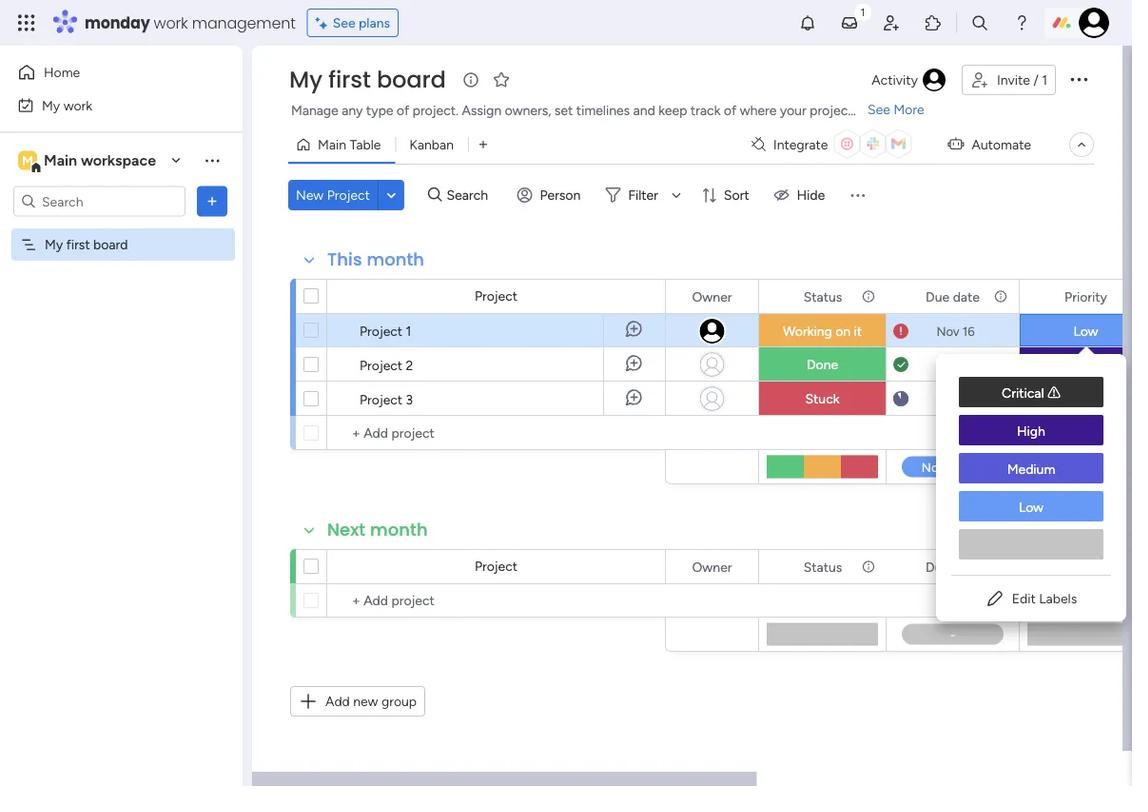 Task type: describe. For each thing, give the bounding box(es) containing it.
add
[[326, 693, 350, 710]]

project inside new project button
[[327, 187, 370, 203]]

keep
[[659, 102, 688, 118]]

management
[[192, 12, 296, 33]]

stands.
[[857, 102, 899, 118]]

hide
[[797, 187, 825, 203]]

workspace image
[[18, 150, 37, 171]]

filter button
[[598, 180, 688, 210]]

collapse board header image
[[1075, 137, 1090, 152]]

my work button
[[11, 90, 205, 120]]

nov for nov 16
[[937, 324, 960, 339]]

sort button
[[694, 180, 761, 210]]

2 status field from the top
[[799, 556, 847, 577]]

working
[[783, 323, 833, 339]]

autopilot image
[[948, 132, 965, 156]]

month for this month
[[367, 247, 425, 272]]

0 vertical spatial low
[[1074, 323, 1099, 339]]

help image
[[1013, 13, 1032, 32]]

low option
[[959, 491, 1104, 522]]

main workspace
[[44, 151, 156, 169]]

activity button
[[864, 65, 955, 95]]

m
[[22, 152, 33, 168]]

2 owner from the top
[[692, 559, 732, 575]]

options image
[[1068, 67, 1091, 90]]

it
[[854, 323, 862, 339]]

1 date from the top
[[953, 288, 980, 305]]

monday
[[85, 12, 150, 33]]

Search in workspace field
[[40, 190, 159, 212]]

see plans button
[[307, 9, 399, 37]]

this
[[327, 247, 362, 272]]

3
[[406, 391, 413, 407]]

My first board field
[[285, 64, 451, 96]]

integrate
[[774, 137, 828, 153]]

1 horizontal spatial first
[[328, 64, 371, 96]]

2 due from the top
[[926, 559, 950, 575]]

main table button
[[288, 129, 395, 160]]

timelines
[[577, 102, 630, 118]]

nov 18
[[937, 391, 975, 406]]

hide button
[[767, 180, 837, 210]]

18
[[963, 391, 975, 406]]

workspace
[[81, 151, 156, 169]]

0 vertical spatial medium
[[1062, 391, 1111, 407]]

and
[[634, 102, 656, 118]]

column information image
[[994, 559, 1009, 574]]

new project
[[296, 187, 370, 203]]

1 status field from the top
[[799, 286, 847, 307]]

track
[[691, 102, 721, 118]]

stuck
[[806, 391, 840, 407]]

working on it
[[783, 323, 862, 339]]

filter
[[629, 187, 659, 203]]

medium option
[[959, 453, 1104, 483]]

my inside "my work" button
[[42, 97, 60, 113]]

options image
[[203, 192, 222, 211]]

nov for nov 17
[[937, 357, 960, 372]]

project.
[[413, 102, 459, 118]]

type
[[366, 102, 394, 118]]

more
[[894, 101, 925, 118]]

monday work management
[[85, 12, 296, 33]]

next
[[327, 518, 366, 542]]

my inside my first board 'list box'
[[45, 237, 63, 253]]

invite / 1 button
[[962, 65, 1056, 95]]

home
[[44, 64, 80, 80]]

edit
[[1013, 591, 1036, 607]]

kanban button
[[395, 129, 468, 160]]

1 + add project text field from the top
[[337, 422, 657, 444]]

main table
[[318, 137, 381, 153]]

labels
[[1040, 591, 1078, 607]]

done
[[807, 356, 839, 373]]

2 priority field from the top
[[1060, 556, 1113, 577]]

set
[[555, 102, 573, 118]]

work for monday
[[154, 12, 188, 33]]

add new group button
[[290, 686, 426, 717]]

menu image
[[848, 186, 867, 205]]

first inside my first board 'list box'
[[66, 237, 90, 253]]

angle down image
[[387, 188, 396, 202]]

sort
[[724, 187, 750, 203]]

v2 search image
[[428, 184, 442, 206]]

this month
[[327, 247, 425, 272]]

activity
[[872, 72, 918, 88]]

16
[[963, 324, 975, 339]]

nov 17
[[937, 357, 975, 372]]

show board description image
[[460, 70, 482, 89]]

workspace options image
[[203, 151, 222, 170]]

see plans
[[333, 15, 390, 31]]

dapulse integrations image
[[752, 138, 766, 152]]

new
[[296, 187, 324, 203]]

1 inside button
[[1042, 72, 1048, 88]]

1 vertical spatial 1
[[406, 323, 412, 339]]

17
[[963, 357, 975, 372]]

2
[[406, 357, 413, 373]]

1 image
[[855, 1, 872, 22]]

high for medium
[[1018, 423, 1046, 439]]

1 owner from the top
[[692, 288, 732, 305]]

Search field
[[442, 182, 499, 208]]

person
[[540, 187, 581, 203]]

project 1
[[360, 323, 412, 339]]

high option
[[959, 415, 1104, 445]]

manage any type of project. assign owners, set timelines and keep track of where your project stands.
[[291, 102, 899, 118]]



Task type: vqa. For each thing, say whether or not it's contained in the screenshot.
the See for See More
yes



Task type: locate. For each thing, give the bounding box(es) containing it.
on
[[836, 323, 851, 339]]

priority for 1st priority field from the bottom
[[1065, 559, 1108, 575]]

0 vertical spatial month
[[367, 247, 425, 272]]

1 horizontal spatial see
[[868, 101, 891, 118]]

1 vertical spatial my first board
[[45, 237, 128, 253]]

0 vertical spatial nov
[[937, 324, 960, 339]]

due date
[[926, 288, 980, 305], [926, 559, 980, 575]]

1 horizontal spatial board
[[377, 64, 446, 96]]

0 vertical spatial date
[[953, 288, 980, 305]]

1 vertical spatial month
[[370, 518, 428, 542]]

0 vertical spatial 1
[[1042, 72, 1048, 88]]

month for next month
[[370, 518, 428, 542]]

assign
[[462, 102, 502, 118]]

0 vertical spatial status
[[804, 288, 843, 305]]

1 vertical spatial due date
[[926, 559, 980, 575]]

my first board inside 'list box'
[[45, 237, 128, 253]]

high inside option
[[1018, 423, 1046, 439]]

of right track on the top of page
[[724, 102, 737, 118]]

add view image
[[480, 138, 487, 152]]

main for main workspace
[[44, 151, 77, 169]]

1 of from the left
[[397, 102, 409, 118]]

invite
[[997, 72, 1031, 88]]

main for main table
[[318, 137, 346, 153]]

work
[[154, 12, 188, 33], [63, 97, 92, 113]]

1 horizontal spatial 1
[[1042, 72, 1048, 88]]

first
[[328, 64, 371, 96], [66, 237, 90, 253]]

0 vertical spatial + add project text field
[[337, 422, 657, 444]]

medium inside option
[[1008, 461, 1056, 477]]

1 vertical spatial see
[[868, 101, 891, 118]]

nov for nov 18
[[937, 391, 960, 406]]

2 owner field from the top
[[688, 556, 737, 577]]

2 due date from the top
[[926, 559, 980, 575]]

1 horizontal spatial main
[[318, 137, 346, 153]]

1 vertical spatial first
[[66, 237, 90, 253]]

2 + add project text field from the top
[[337, 589, 657, 612]]

project 2
[[360, 357, 413, 373]]

work down home
[[63, 97, 92, 113]]

1 vertical spatial date
[[953, 559, 980, 575]]

0 vertical spatial due date
[[926, 288, 980, 305]]

due date field left column information image
[[921, 556, 985, 577]]

new
[[353, 693, 378, 710]]

main inside workspace selection element
[[44, 151, 77, 169]]

/
[[1034, 72, 1039, 88]]

first up any at the left top
[[328, 64, 371, 96]]

1 priority from the top
[[1065, 288, 1108, 305]]

my first board up type
[[289, 64, 446, 96]]

automate
[[972, 137, 1032, 153]]

john smith image
[[1079, 8, 1110, 38]]

Due date field
[[921, 286, 985, 307], [921, 556, 985, 577]]

notifications image
[[799, 13, 818, 32]]

owners,
[[505, 102, 551, 118]]

priority for 2nd priority field from the bottom of the page
[[1065, 288, 1108, 305]]

1 horizontal spatial high
[[1072, 356, 1101, 373]]

my first board down search in workspace field
[[45, 237, 128, 253]]

1 vertical spatial owner
[[692, 559, 732, 575]]

v2 overdue deadline image
[[894, 322, 909, 340]]

my work
[[42, 97, 92, 113]]

high
[[1072, 356, 1101, 373], [1018, 423, 1046, 439]]

1 vertical spatial option
[[959, 529, 1104, 560]]

invite members image
[[882, 13, 901, 32]]

0 vertical spatial my
[[289, 64, 323, 96]]

search everything image
[[971, 13, 990, 32]]

month inside field
[[367, 247, 425, 272]]

0 vertical spatial status field
[[799, 286, 847, 307]]

my down home
[[42, 97, 60, 113]]

0 horizontal spatial see
[[333, 15, 356, 31]]

due left column information image
[[926, 559, 950, 575]]

0 horizontal spatial work
[[63, 97, 92, 113]]

manage
[[291, 102, 339, 118]]

1 vertical spatial priority
[[1065, 559, 1108, 575]]

board inside my first board 'list box'
[[93, 237, 128, 253]]

project 3
[[360, 391, 413, 407]]

This month field
[[323, 247, 429, 272]]

2 status from the top
[[804, 559, 843, 575]]

critical ⚠️️ option
[[959, 377, 1104, 407]]

critical
[[1002, 385, 1045, 401]]

0 vertical spatial priority
[[1065, 288, 1108, 305]]

my down search in workspace field
[[45, 237, 63, 253]]

0 horizontal spatial medium
[[1008, 461, 1056, 477]]

1 vertical spatial nov
[[937, 357, 960, 372]]

Next month field
[[323, 518, 433, 543]]

project
[[810, 102, 853, 118]]

0 horizontal spatial board
[[93, 237, 128, 253]]

see for see more
[[868, 101, 891, 118]]

0 horizontal spatial of
[[397, 102, 409, 118]]

month
[[367, 247, 425, 272], [370, 518, 428, 542]]

1 status from the top
[[804, 288, 843, 305]]

see left plans at the top of page
[[333, 15, 356, 31]]

inbox image
[[840, 13, 859, 32]]

home button
[[11, 57, 205, 88]]

main inside button
[[318, 137, 346, 153]]

column information image
[[861, 289, 877, 304], [994, 289, 1009, 304], [861, 559, 877, 574]]

my up manage
[[289, 64, 323, 96]]

2 date from the top
[[953, 559, 980, 575]]

work right monday
[[154, 12, 188, 33]]

1 horizontal spatial my first board
[[289, 64, 446, 96]]

2 priority from the top
[[1065, 559, 1108, 575]]

1 vertical spatial my
[[42, 97, 60, 113]]

0 vertical spatial my first board
[[289, 64, 446, 96]]

plans
[[359, 15, 390, 31]]

see more link
[[866, 100, 927, 119]]

new project button
[[288, 180, 378, 210]]

1 vertical spatial work
[[63, 97, 92, 113]]

high up medium option
[[1018, 423, 1046, 439]]

1 vertical spatial priority field
[[1060, 556, 1113, 577]]

1 nov from the top
[[937, 324, 960, 339]]

priority
[[1065, 288, 1108, 305], [1065, 559, 1108, 575]]

option down low option
[[959, 529, 1104, 560]]

1 due date field from the top
[[921, 286, 985, 307]]

of right type
[[397, 102, 409, 118]]

2 vertical spatial nov
[[937, 391, 960, 406]]

table
[[350, 137, 381, 153]]

0 vertical spatial option
[[0, 227, 243, 231]]

2 of from the left
[[724, 102, 737, 118]]

any
[[342, 102, 363, 118]]

0 vertical spatial see
[[333, 15, 356, 31]]

0 horizontal spatial first
[[66, 237, 90, 253]]

low inside option
[[1019, 499, 1044, 515]]

Status field
[[799, 286, 847, 307], [799, 556, 847, 577]]

0 vertical spatial work
[[154, 12, 188, 33]]

0 horizontal spatial my first board
[[45, 237, 128, 253]]

1 horizontal spatial option
[[959, 529, 1104, 560]]

next month
[[327, 518, 428, 542]]

edit labels
[[1013, 591, 1078, 607]]

nov left 16
[[937, 324, 960, 339]]

1 owner field from the top
[[688, 286, 737, 307]]

kanban
[[410, 137, 454, 153]]

board up project.
[[377, 64, 446, 96]]

Priority field
[[1060, 286, 1113, 307], [1060, 556, 1113, 577]]

your
[[780, 102, 807, 118]]

option down search in workspace field
[[0, 227, 243, 231]]

nov left 18
[[937, 391, 960, 406]]

first down search in workspace field
[[66, 237, 90, 253]]

my
[[289, 64, 323, 96], [42, 97, 60, 113], [45, 237, 63, 253]]

1 due date from the top
[[926, 288, 980, 305]]

owner
[[692, 288, 732, 305], [692, 559, 732, 575]]

0 horizontal spatial option
[[0, 227, 243, 231]]

see inside button
[[333, 15, 356, 31]]

see
[[333, 15, 356, 31], [868, 101, 891, 118]]

medium up low option
[[1008, 461, 1056, 477]]

select product image
[[17, 13, 36, 32]]

work inside button
[[63, 97, 92, 113]]

main
[[318, 137, 346, 153], [44, 151, 77, 169]]

1 priority field from the top
[[1060, 286, 1113, 307]]

list box
[[937, 362, 1127, 575]]

3 nov from the top
[[937, 391, 960, 406]]

0 vertical spatial high
[[1072, 356, 1101, 373]]

main left table
[[318, 137, 346, 153]]

apps image
[[924, 13, 943, 32]]

1 vertical spatial status
[[804, 559, 843, 575]]

0 vertical spatial due
[[926, 288, 950, 305]]

list box containing critical ⚠️️
[[937, 362, 1127, 575]]

nov 16
[[937, 324, 975, 339]]

due date field up nov 16
[[921, 286, 985, 307]]

1 horizontal spatial work
[[154, 12, 188, 33]]

due date up nov 16
[[926, 288, 980, 305]]

1 vertical spatial high
[[1018, 423, 1046, 439]]

low down medium option
[[1019, 499, 1044, 515]]

invite / 1
[[997, 72, 1048, 88]]

where
[[740, 102, 777, 118]]

1 vertical spatial medium
[[1008, 461, 1056, 477]]

arrow down image
[[665, 184, 688, 207]]

+ Add project text field
[[337, 422, 657, 444], [337, 589, 657, 612]]

1 vertical spatial due
[[926, 559, 950, 575]]

month right "next"
[[370, 518, 428, 542]]

1 horizontal spatial medium
[[1062, 391, 1111, 407]]

0 horizontal spatial low
[[1019, 499, 1044, 515]]

high up the critical ⚠️️ option
[[1072, 356, 1101, 373]]

1 vertical spatial owner field
[[688, 556, 737, 577]]

v2 done deadline image
[[894, 355, 909, 374]]

1 vertical spatial due date field
[[921, 556, 985, 577]]

high for done
[[1072, 356, 1101, 373]]

medium right ⚠️️
[[1062, 391, 1111, 407]]

add new group
[[326, 693, 417, 710]]

status for second status field
[[804, 559, 843, 575]]

person button
[[510, 180, 592, 210]]

due date for 2nd due date field from the top
[[926, 559, 980, 575]]

1 horizontal spatial of
[[724, 102, 737, 118]]

nov left 17
[[937, 357, 960, 372]]

board
[[377, 64, 446, 96], [93, 237, 128, 253]]

see more
[[868, 101, 925, 118]]

critical ⚠️️
[[1002, 385, 1061, 401]]

due date for 2nd due date field from the bottom
[[926, 288, 980, 305]]

0 horizontal spatial high
[[1018, 423, 1046, 439]]

my first board
[[289, 64, 446, 96], [45, 237, 128, 253]]

work for my
[[63, 97, 92, 113]]

low up the critical ⚠️️ option
[[1074, 323, 1099, 339]]

month right this
[[367, 247, 425, 272]]

1 vertical spatial + add project text field
[[337, 589, 657, 612]]

option
[[0, 227, 243, 231], [959, 529, 1104, 560]]

1 up 2
[[406, 323, 412, 339]]

2 nov from the top
[[937, 357, 960, 372]]

group
[[382, 693, 417, 710]]

1 vertical spatial status field
[[799, 556, 847, 577]]

edit labels button
[[952, 583, 1112, 614]]

0 vertical spatial owner
[[692, 288, 732, 305]]

0 horizontal spatial main
[[44, 151, 77, 169]]

⚠️️
[[1048, 385, 1061, 401]]

board down search in workspace field
[[93, 237, 128, 253]]

see left more
[[868, 101, 891, 118]]

1 vertical spatial low
[[1019, 499, 1044, 515]]

Owner field
[[688, 286, 737, 307], [688, 556, 737, 577]]

2 due date field from the top
[[921, 556, 985, 577]]

due date left column information image
[[926, 559, 980, 575]]

due up nov 16
[[926, 288, 950, 305]]

status
[[804, 288, 843, 305], [804, 559, 843, 575]]

project
[[327, 187, 370, 203], [475, 288, 518, 304], [360, 323, 403, 339], [360, 357, 403, 373], [360, 391, 403, 407], [475, 558, 518, 574]]

date up 16
[[953, 288, 980, 305]]

0 vertical spatial owner field
[[688, 286, 737, 307]]

add to favorites image
[[492, 70, 511, 89]]

1 due from the top
[[926, 288, 950, 305]]

see for see plans
[[333, 15, 356, 31]]

2 vertical spatial my
[[45, 237, 63, 253]]

workspace selection element
[[18, 149, 159, 174]]

0 vertical spatial priority field
[[1060, 286, 1113, 307]]

1 horizontal spatial low
[[1074, 323, 1099, 339]]

1 vertical spatial board
[[93, 237, 128, 253]]

0 vertical spatial due date field
[[921, 286, 985, 307]]

status for 2nd status field from the bottom of the page
[[804, 288, 843, 305]]

my first board list box
[[0, 225, 243, 518]]

0 vertical spatial first
[[328, 64, 371, 96]]

1 right /
[[1042, 72, 1048, 88]]

nov
[[937, 324, 960, 339], [937, 357, 960, 372], [937, 391, 960, 406]]

due
[[926, 288, 950, 305], [926, 559, 950, 575]]

main right workspace icon
[[44, 151, 77, 169]]

date left column information image
[[953, 559, 980, 575]]

0 vertical spatial board
[[377, 64, 446, 96]]

medium
[[1062, 391, 1111, 407], [1008, 461, 1056, 477]]

month inside field
[[370, 518, 428, 542]]

0 horizontal spatial 1
[[406, 323, 412, 339]]



